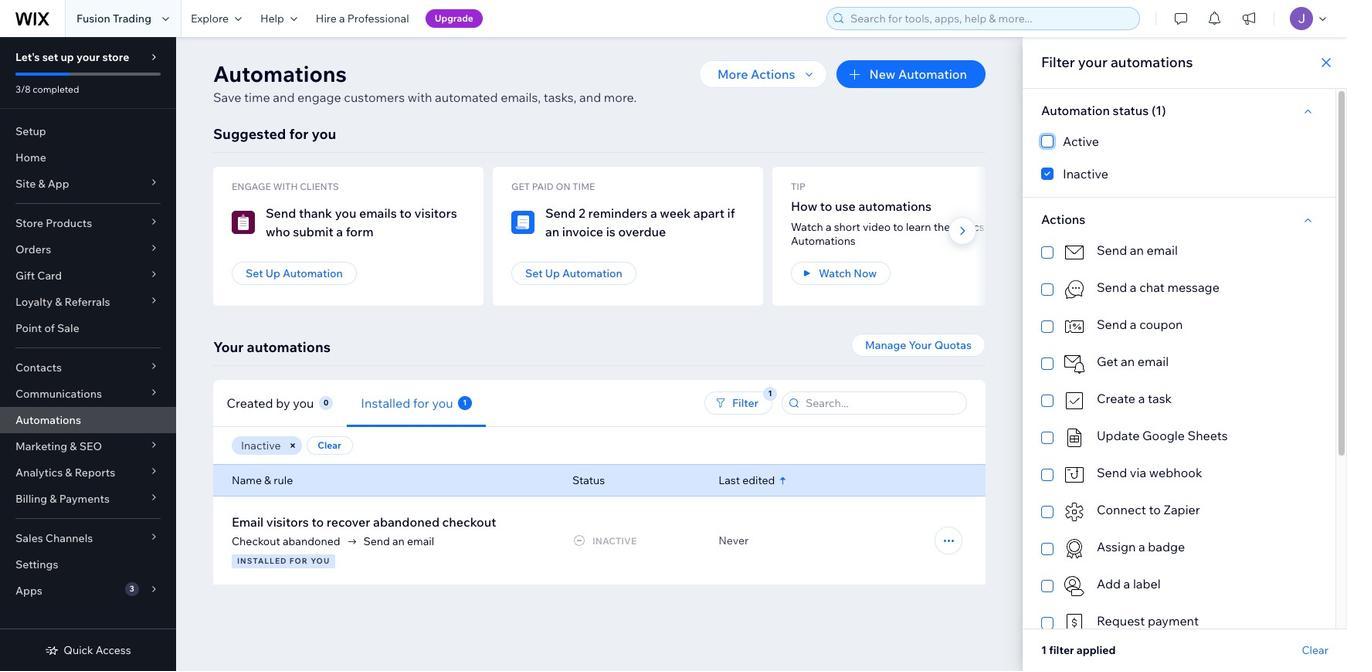 Task type: locate. For each thing, give the bounding box(es) containing it.
point
[[15, 321, 42, 335]]

Send an email checkbox
[[1042, 241, 1318, 264]]

a left task
[[1139, 391, 1145, 406]]

1 vertical spatial 1
[[1042, 644, 1047, 658]]

& left seo
[[70, 440, 77, 454]]

send inside send a chat message option
[[1097, 280, 1128, 295]]

set up automation for submit
[[246, 267, 343, 281]]

webhook
[[1150, 465, 1203, 481]]

0 vertical spatial automations
[[213, 60, 347, 87]]

visitors
[[415, 206, 457, 221], [266, 515, 309, 530]]

3 category image from the top
[[1063, 352, 1086, 376]]

2 and from the left
[[580, 90, 601, 105]]

actions right wix
[[1042, 212, 1086, 227]]

watch inside button
[[819, 267, 852, 281]]

you
[[311, 556, 330, 566]]

automations up the (1)
[[1111, 53, 1193, 71]]

basics
[[953, 220, 985, 234]]

& for loyalty
[[55, 295, 62, 309]]

email up task
[[1138, 354, 1169, 369]]

2 vertical spatial email
[[407, 535, 434, 549]]

automation down 'invoice'
[[563, 267, 623, 281]]

send inside send via webhook checkbox
[[1097, 465, 1128, 481]]

you right installed
[[432, 395, 453, 411]]

1 right installed for you
[[463, 398, 467, 408]]

automated
[[435, 90, 498, 105]]

2 set up automation button from the left
[[512, 262, 637, 285]]

1 vertical spatial automations
[[791, 234, 856, 248]]

set up automation down who
[[246, 267, 343, 281]]

let's set up your store
[[15, 50, 129, 64]]

automations up video
[[859, 199, 932, 214]]

watch left now
[[819, 267, 852, 281]]

2 your from the left
[[909, 338, 932, 352]]

2 up from the left
[[545, 267, 560, 281]]

you right by
[[293, 395, 314, 411]]

0 vertical spatial clear button
[[306, 437, 353, 455]]

1 vertical spatial automations
[[859, 199, 932, 214]]

set up automation button down who
[[232, 262, 357, 285]]

0 vertical spatial inactive
[[1063, 166, 1109, 182]]

& right billing
[[50, 492, 57, 506]]

sales channels button
[[0, 525, 176, 552]]

1 horizontal spatial clear
[[1302, 644, 1329, 658]]

your up created
[[213, 338, 244, 356]]

up for send thank you emails to visitors who submit a form
[[266, 267, 280, 281]]

referrals
[[65, 295, 110, 309]]

automation status (1)
[[1042, 103, 1167, 118]]

customers
[[344, 90, 405, 105]]

4 category image from the top
[[1063, 389, 1086, 413]]

1 horizontal spatial visitors
[[415, 206, 457, 221]]

1 horizontal spatial set
[[525, 267, 543, 281]]

google
[[1143, 428, 1185, 444]]

email inside option
[[1147, 243, 1178, 258]]

category image left via
[[1063, 464, 1086, 487]]

0 horizontal spatial set
[[246, 267, 263, 281]]

1 horizontal spatial set up automation button
[[512, 262, 637, 285]]

communications button
[[0, 381, 176, 407]]

category image left update
[[1063, 427, 1086, 450]]

0 vertical spatial of
[[987, 220, 997, 234]]

set for send thank you emails to visitors who submit a form
[[246, 267, 263, 281]]

0 horizontal spatial send an email
[[364, 535, 434, 549]]

0 vertical spatial visitors
[[415, 206, 457, 221]]

tasks,
[[544, 90, 577, 105]]

1 set up automation button from the left
[[232, 262, 357, 285]]

1 category image from the top
[[1063, 241, 1086, 264]]

0 horizontal spatial automations
[[15, 413, 81, 427]]

0 horizontal spatial automations
[[247, 338, 331, 356]]

1 horizontal spatial set up automation
[[525, 267, 623, 281]]

category image left the send a coupon
[[1063, 315, 1086, 338]]

category image
[[232, 211, 255, 234], [512, 211, 535, 234], [1063, 315, 1086, 338], [1063, 427, 1086, 450], [1063, 464, 1086, 487]]

1 up from the left
[[266, 267, 280, 281]]

automations link
[[0, 407, 176, 434]]

assign a badge
[[1097, 539, 1186, 555]]

0 horizontal spatial set up automation
[[246, 267, 343, 281]]

checkout
[[232, 535, 280, 549]]

analytics & reports
[[15, 466, 115, 480]]

task
[[1148, 391, 1172, 406]]

1 vertical spatial abandoned
[[283, 535, 340, 549]]

of
[[987, 220, 997, 234], [44, 321, 55, 335]]

automations up marketing in the bottom left of the page
[[15, 413, 81, 427]]

you inside send thank you emails to visitors who submit a form
[[335, 206, 357, 221]]

set up automation down 'invoice'
[[525, 267, 623, 281]]

1 horizontal spatial actions
[[1042, 212, 1086, 227]]

marketing & seo button
[[0, 434, 176, 460]]

you for suggested
[[312, 125, 336, 143]]

upgrade button
[[426, 9, 483, 28]]

1 vertical spatial clear button
[[1302, 644, 1329, 658]]

Inactive checkbox
[[1042, 165, 1318, 183]]

0 horizontal spatial abandoned
[[283, 535, 340, 549]]

a inside checkbox
[[1124, 576, 1131, 592]]

email visitors to recover abandoned checkout
[[232, 515, 496, 530]]

2
[[579, 206, 586, 221]]

new automation
[[870, 66, 967, 82]]

0 vertical spatial send an email
[[1097, 243, 1178, 258]]

send 2 reminders a week apart if an invoice is overdue
[[546, 206, 735, 240]]

help
[[260, 12, 284, 26]]

a for create a task
[[1139, 391, 1145, 406]]

use
[[835, 199, 856, 214]]

0 horizontal spatial and
[[273, 90, 295, 105]]

of left wix
[[987, 220, 997, 234]]

& right the loyalty
[[55, 295, 62, 309]]

1 vertical spatial clear
[[1302, 644, 1329, 658]]

a left short
[[826, 220, 832, 234]]

email inside checkbox
[[1138, 354, 1169, 369]]

1 horizontal spatial send an email
[[1097, 243, 1178, 258]]

you up form
[[335, 206, 357, 221]]

an up chat
[[1130, 243, 1144, 258]]

emails,
[[501, 90, 541, 105]]

status
[[573, 474, 605, 488]]

send an email down email visitors to recover abandoned checkout
[[364, 535, 434, 549]]

send left chat
[[1097, 280, 1128, 295]]

&
[[38, 177, 45, 191], [55, 295, 62, 309], [70, 440, 77, 454], [65, 466, 72, 480], [264, 474, 271, 488], [50, 492, 57, 506]]

1 and from the left
[[273, 90, 295, 105]]

0 horizontal spatial of
[[44, 321, 55, 335]]

list containing how to use automations
[[213, 167, 1323, 306]]

for right installed
[[413, 395, 429, 411]]

0 horizontal spatial 1
[[463, 398, 467, 408]]

you
[[312, 125, 336, 143], [335, 206, 357, 221], [293, 395, 314, 411], [432, 395, 453, 411]]

& left rule at the left
[[264, 474, 271, 488]]

send left via
[[1097, 465, 1128, 481]]

Search... field
[[801, 393, 962, 414]]

1 horizontal spatial inactive
[[1063, 166, 1109, 182]]

send inside "send 2 reminders a week apart if an invoice is overdue"
[[546, 206, 576, 221]]

you for installed
[[432, 395, 453, 411]]

engage
[[232, 181, 271, 192]]

billing
[[15, 492, 47, 506]]

1 horizontal spatial of
[[987, 220, 997, 234]]

1 set from the left
[[246, 267, 263, 281]]

category image for send a coupon
[[1063, 315, 1086, 338]]

Active checkbox
[[1042, 132, 1318, 151]]

category image for request payment
[[1063, 612, 1086, 635]]

set up automation button down 'invoice'
[[512, 262, 637, 285]]

7 category image from the top
[[1063, 575, 1086, 598]]

0 horizontal spatial your
[[76, 50, 100, 64]]

inactive down active on the right top of the page
[[1063, 166, 1109, 182]]

to left learn
[[894, 220, 904, 234]]

email
[[232, 515, 264, 530]]

send
[[266, 206, 296, 221], [546, 206, 576, 221], [1097, 243, 1128, 258], [1097, 280, 1128, 295], [1097, 317, 1128, 332], [1097, 465, 1128, 481], [364, 535, 390, 549]]

1 vertical spatial watch
[[819, 267, 852, 281]]

set up automation for an
[[525, 267, 623, 281]]

to left zapier
[[1149, 502, 1161, 518]]

& for marketing
[[70, 440, 77, 454]]

abandoned right recover
[[373, 515, 440, 530]]

badge
[[1149, 539, 1186, 555]]

watch inside tip how to use automations watch a short video to learn the basics of wix automations
[[791, 220, 824, 234]]

& inside dropdown button
[[55, 295, 62, 309]]

card
[[37, 269, 62, 283]]

a right add
[[1124, 576, 1131, 592]]

an left 'invoice'
[[546, 224, 560, 240]]

automations inside tip how to use automations watch a short video to learn the basics of wix automations
[[791, 234, 856, 248]]

0 horizontal spatial actions
[[751, 66, 796, 82]]

contacts button
[[0, 355, 176, 381]]

2 set up automation from the left
[[525, 267, 623, 281]]

2 vertical spatial automations
[[247, 338, 331, 356]]

& inside 'popup button'
[[70, 440, 77, 454]]

2 vertical spatial automations
[[15, 413, 81, 427]]

automations for automations save time and engage customers with automated emails, tasks, and more.
[[213, 60, 347, 87]]

category image for send a chat message
[[1063, 278, 1086, 301]]

a right hire
[[339, 12, 345, 26]]

inactive inside option
[[1063, 166, 1109, 182]]

filter inside button
[[733, 396, 759, 410]]

clear button
[[306, 437, 353, 455], [1302, 644, 1329, 658]]

automation down submit at the top
[[283, 267, 343, 281]]

1 left filter
[[1042, 644, 1047, 658]]

a for add a label
[[1124, 576, 1131, 592]]

0 horizontal spatial set up automation button
[[232, 262, 357, 285]]

1 horizontal spatial up
[[545, 267, 560, 281]]

send inside send a coupon checkbox
[[1097, 317, 1128, 332]]

up for send 2 reminders a week apart if an invoice is overdue
[[545, 267, 560, 281]]

0 horizontal spatial filter
[[733, 396, 759, 410]]

your up the automation status (1) on the top right
[[1079, 53, 1108, 71]]

you for created
[[293, 395, 314, 411]]

0 vertical spatial clear
[[318, 440, 341, 451]]

send up the send a chat message
[[1097, 243, 1128, 258]]

automations up by
[[247, 338, 331, 356]]

to right the emails
[[400, 206, 412, 221]]

let's
[[15, 50, 40, 64]]

automations
[[1111, 53, 1193, 71], [859, 199, 932, 214], [247, 338, 331, 356]]

automation inside 'button'
[[899, 66, 967, 82]]

and right time
[[273, 90, 295, 105]]

set up automation
[[246, 267, 343, 281], [525, 267, 623, 281]]

5 category image from the top
[[1063, 501, 1086, 524]]

& for site
[[38, 177, 45, 191]]

for down 'engage'
[[289, 125, 309, 143]]

a left the coupon
[[1130, 317, 1137, 332]]

0 horizontal spatial your
[[213, 338, 244, 356]]

trading
[[113, 12, 151, 26]]

0 horizontal spatial visitors
[[266, 515, 309, 530]]

& inside dropdown button
[[50, 492, 57, 506]]

category image left who
[[232, 211, 255, 234]]

more
[[718, 66, 748, 82]]

1 horizontal spatial filter
[[1042, 53, 1075, 71]]

0 vertical spatial watch
[[791, 220, 824, 234]]

& right 'site'
[[38, 177, 45, 191]]

send up get
[[1097, 317, 1128, 332]]

for for installed
[[413, 395, 429, 411]]

sale
[[57, 321, 79, 335]]

and left more.
[[580, 90, 601, 105]]

0 vertical spatial for
[[289, 125, 309, 143]]

a for assign a badge
[[1139, 539, 1146, 555]]

send an email inside option
[[1097, 243, 1178, 258]]

1 vertical spatial for
[[413, 395, 429, 411]]

a left chat
[[1130, 280, 1137, 295]]

your left quotas
[[909, 338, 932, 352]]

1 vertical spatial filter
[[733, 396, 759, 410]]

checkout
[[442, 515, 496, 530]]

send an email
[[1097, 243, 1178, 258], [364, 535, 434, 549]]

2 set from the left
[[525, 267, 543, 281]]

thank
[[299, 206, 332, 221]]

Update Google Sheets checkbox
[[1042, 427, 1318, 450]]

watch down 'how' at the top
[[791, 220, 824, 234]]

automations up time
[[213, 60, 347, 87]]

1 horizontal spatial automations
[[213, 60, 347, 87]]

name
[[232, 474, 262, 488]]

1 horizontal spatial and
[[580, 90, 601, 105]]

quick access
[[64, 644, 131, 658]]

who
[[266, 224, 290, 240]]

filter for filter your automations
[[1042, 53, 1075, 71]]

category image for send 2 reminders a week apart if an invoice is overdue
[[512, 211, 535, 234]]

your right the up
[[76, 50, 100, 64]]

the
[[934, 220, 951, 234]]

of inside tip how to use automations watch a short video to learn the basics of wix automations
[[987, 220, 997, 234]]

0 vertical spatial automations
[[1111, 53, 1193, 71]]

2 category image from the top
[[1063, 278, 1086, 301]]

email for get an email checkbox
[[1138, 354, 1169, 369]]

& left "reports"
[[65, 466, 72, 480]]

abandoned up you
[[283, 535, 340, 549]]

a left form
[[336, 224, 343, 240]]

& for name
[[264, 474, 271, 488]]

email down email visitors to recover abandoned checkout
[[407, 535, 434, 549]]

0 vertical spatial actions
[[751, 66, 796, 82]]

0 vertical spatial abandoned
[[373, 515, 440, 530]]

applied
[[1077, 644, 1116, 658]]

automation right new
[[899, 66, 967, 82]]

site
[[15, 177, 36, 191]]

1 set up automation from the left
[[246, 267, 343, 281]]

a for send a chat message
[[1130, 280, 1137, 295]]

8 category image from the top
[[1063, 612, 1086, 635]]

send via webhook
[[1097, 465, 1203, 481]]

send up who
[[266, 206, 296, 221]]

0 vertical spatial email
[[1147, 243, 1178, 258]]

0 horizontal spatial inactive
[[241, 439, 281, 453]]

& for billing
[[50, 492, 57, 506]]

a left badge
[[1139, 539, 1146, 555]]

sheets
[[1188, 428, 1228, 444]]

0 horizontal spatial for
[[289, 125, 309, 143]]

email up the send a chat message
[[1147, 243, 1178, 258]]

create
[[1097, 391, 1136, 406]]

hire a professional link
[[307, 0, 419, 37]]

set for send 2 reminders a week apart if an invoice is overdue
[[525, 267, 543, 281]]

2 horizontal spatial automations
[[1111, 53, 1193, 71]]

reports
[[75, 466, 115, 480]]

Request payment checkbox
[[1042, 612, 1318, 635]]

how
[[791, 199, 818, 214]]

Connect to Zapier checkbox
[[1042, 501, 1318, 524]]

Create a task checkbox
[[1042, 389, 1318, 413]]

request
[[1097, 614, 1145, 629]]

form
[[346, 224, 374, 240]]

connect to zapier
[[1097, 502, 1201, 518]]

billing & payments
[[15, 492, 110, 506]]

send inside send thank you emails to visitors who submit a form
[[266, 206, 296, 221]]

filter
[[1050, 644, 1075, 658]]

on
[[556, 181, 571, 192]]

of left sale
[[44, 321, 55, 335]]

an right get
[[1121, 354, 1135, 369]]

visitors up checkout abandoned on the left bottom
[[266, 515, 309, 530]]

2 horizontal spatial automations
[[791, 234, 856, 248]]

settings
[[15, 558, 58, 572]]

automations save time and engage customers with automated emails, tasks, and more.
[[213, 60, 637, 105]]

1 horizontal spatial for
[[413, 395, 429, 411]]

1 horizontal spatial your
[[1079, 53, 1108, 71]]

1 horizontal spatial automations
[[859, 199, 932, 214]]

list
[[213, 167, 1323, 306]]

6 category image from the top
[[1063, 538, 1086, 561]]

you down 'engage'
[[312, 125, 336, 143]]

1 for 1
[[463, 398, 467, 408]]

marketing & seo
[[15, 440, 102, 454]]

your inside sidebar "element"
[[76, 50, 100, 64]]

tab list
[[213, 380, 606, 427]]

up
[[266, 267, 280, 281], [545, 267, 560, 281]]

0 vertical spatial filter
[[1042, 53, 1075, 71]]

to inside send thank you emails to visitors who submit a form
[[400, 206, 412, 221]]

1 horizontal spatial your
[[909, 338, 932, 352]]

0 vertical spatial 1
[[463, 398, 467, 408]]

0 horizontal spatial up
[[266, 267, 280, 281]]

Get an email checkbox
[[1042, 352, 1318, 376]]

a left the week
[[651, 206, 657, 221]]

abandoned
[[373, 515, 440, 530], [283, 535, 340, 549]]

inactive
[[1063, 166, 1109, 182], [241, 439, 281, 453]]

1 vertical spatial email
[[1138, 354, 1169, 369]]

paid
[[532, 181, 554, 192]]

a inside "send 2 reminders a week apart if an invoice is overdue"
[[651, 206, 657, 221]]

your
[[76, 50, 100, 64], [1079, 53, 1108, 71]]

1 horizontal spatial 1
[[1042, 644, 1047, 658]]

visitors right the emails
[[415, 206, 457, 221]]

tip
[[791, 181, 806, 192]]

emails
[[359, 206, 397, 221]]

time
[[244, 90, 270, 105]]

inactive up name & rule
[[241, 439, 281, 453]]

send left 2
[[546, 206, 576, 221]]

1 vertical spatial of
[[44, 321, 55, 335]]

automations up watch now button
[[791, 234, 856, 248]]

automations inside sidebar "element"
[[15, 413, 81, 427]]

sidebar element
[[0, 37, 176, 672]]

send an email up chat
[[1097, 243, 1178, 258]]

category image
[[1063, 241, 1086, 264], [1063, 278, 1086, 301], [1063, 352, 1086, 376], [1063, 389, 1086, 413], [1063, 501, 1086, 524], [1063, 538, 1086, 561], [1063, 575, 1086, 598], [1063, 612, 1086, 635]]

invoice
[[562, 224, 604, 240]]

automations inside automations save time and engage customers with automated emails, tasks, and more.
[[213, 60, 347, 87]]

actions right more
[[751, 66, 796, 82]]

analytics
[[15, 466, 63, 480]]

category image down get
[[512, 211, 535, 234]]



Task type: vqa. For each thing, say whether or not it's contained in the screenshot.
Now
yes



Task type: describe. For each thing, give the bounding box(es) containing it.
explore
[[191, 12, 229, 26]]

payment
[[1148, 614, 1199, 629]]

zapier
[[1164, 502, 1201, 518]]

week
[[660, 206, 691, 221]]

Send a chat message checkbox
[[1042, 278, 1318, 301]]

set
[[42, 50, 58, 64]]

filter button
[[705, 392, 773, 415]]

home
[[15, 151, 46, 165]]

an down email visitors to recover abandoned checkout
[[393, 535, 405, 549]]

home link
[[0, 145, 176, 171]]

category image for create a task
[[1063, 389, 1086, 413]]

point of sale
[[15, 321, 79, 335]]

set up automation button for submit
[[232, 262, 357, 285]]

more actions
[[718, 66, 796, 82]]

automations inside tip how to use automations watch a short video to learn the basics of wix automations
[[859, 199, 932, 214]]

category image for get an email
[[1063, 352, 1086, 376]]

a inside send thank you emails to visitors who submit a form
[[336, 224, 343, 240]]

seo
[[79, 440, 102, 454]]

category image for update google sheets
[[1063, 427, 1086, 450]]

0 horizontal spatial clear
[[318, 440, 341, 451]]

manage
[[865, 338, 907, 352]]

overdue
[[618, 224, 666, 240]]

store products button
[[0, 210, 176, 236]]

email for send an email option
[[1147, 243, 1178, 258]]

installed
[[361, 395, 411, 411]]

(1)
[[1152, 103, 1167, 118]]

created by you
[[227, 395, 314, 411]]

get
[[1097, 354, 1119, 369]]

automation up active on the right top of the page
[[1042, 103, 1110, 118]]

to inside connect to zapier checkbox
[[1149, 502, 1161, 518]]

watch now button
[[791, 262, 891, 285]]

you for send
[[335, 206, 357, 221]]

1 vertical spatial visitors
[[266, 515, 309, 530]]

of inside sidebar "element"
[[44, 321, 55, 335]]

installed
[[237, 556, 287, 566]]

submit
[[293, 224, 334, 240]]

category image for add a label
[[1063, 575, 1086, 598]]

set up automation button for an
[[512, 262, 637, 285]]

payments
[[59, 492, 110, 506]]

point of sale link
[[0, 315, 176, 342]]

with
[[273, 181, 298, 192]]

Send via webhook checkbox
[[1042, 464, 1318, 487]]

category image for assign a badge
[[1063, 538, 1086, 561]]

manage your quotas
[[865, 338, 972, 352]]

Assign a badge checkbox
[[1042, 538, 1318, 561]]

1 horizontal spatial abandoned
[[373, 515, 440, 530]]

store
[[15, 216, 43, 230]]

a for send a coupon
[[1130, 317, 1137, 332]]

an inside checkbox
[[1121, 354, 1135, 369]]

if
[[728, 206, 735, 221]]

tab list containing created by you
[[213, 380, 606, 427]]

apart
[[694, 206, 725, 221]]

sales
[[15, 532, 43, 546]]

category image for send via webhook
[[1063, 464, 1086, 487]]

by
[[276, 395, 291, 411]]

loyalty
[[15, 295, 53, 309]]

Search for tools, apps, help & more... field
[[846, 8, 1135, 29]]

more.
[[604, 90, 637, 105]]

edited
[[743, 474, 775, 488]]

hire
[[316, 12, 337, 26]]

reminders
[[588, 206, 648, 221]]

update
[[1097, 428, 1140, 444]]

your automations
[[213, 338, 331, 356]]

an inside option
[[1130, 243, 1144, 258]]

name & rule
[[232, 474, 293, 488]]

now
[[854, 267, 877, 281]]

& for analytics
[[65, 466, 72, 480]]

to left use
[[821, 199, 833, 214]]

time
[[573, 181, 595, 192]]

a inside tip how to use automations watch a short video to learn the basics of wix automations
[[826, 220, 832, 234]]

3/8 completed
[[15, 83, 79, 95]]

for for suggested
[[289, 125, 309, 143]]

1 vertical spatial inactive
[[241, 439, 281, 453]]

0
[[324, 398, 329, 408]]

a for hire a professional
[[339, 12, 345, 26]]

visitors inside send thank you emails to visitors who submit a form
[[415, 206, 457, 221]]

engage
[[298, 90, 341, 105]]

checkout abandoned
[[232, 535, 340, 549]]

1 horizontal spatial clear button
[[1302, 644, 1329, 658]]

category image for send thank you emails to visitors who submit a form
[[232, 211, 255, 234]]

site & app button
[[0, 171, 176, 197]]

Send a coupon checkbox
[[1042, 315, 1318, 338]]

category image for connect to zapier
[[1063, 501, 1086, 524]]

completed
[[33, 83, 79, 95]]

filter for filter
[[733, 396, 759, 410]]

billing & payments button
[[0, 486, 176, 512]]

quick access button
[[45, 644, 131, 658]]

your inside button
[[909, 338, 932, 352]]

last edited
[[719, 474, 775, 488]]

loyalty & referrals
[[15, 295, 110, 309]]

1 for 1 filter applied
[[1042, 644, 1047, 658]]

channels
[[45, 532, 93, 546]]

automations for automations
[[15, 413, 81, 427]]

to left recover
[[312, 515, 324, 530]]

learn
[[906, 220, 932, 234]]

Add a label checkbox
[[1042, 575, 1318, 598]]

send thank you emails to visitors who submit a form
[[266, 206, 457, 240]]

access
[[96, 644, 131, 658]]

video
[[863, 220, 891, 234]]

store
[[102, 50, 129, 64]]

coupon
[[1140, 317, 1183, 332]]

0 horizontal spatial clear button
[[306, 437, 353, 455]]

suggested
[[213, 125, 286, 143]]

1 your from the left
[[213, 338, 244, 356]]

quick
[[64, 644, 93, 658]]

get paid on time
[[512, 181, 595, 192]]

send inside send an email option
[[1097, 243, 1128, 258]]

assign
[[1097, 539, 1136, 555]]

orders button
[[0, 236, 176, 263]]

store products
[[15, 216, 92, 230]]

chat
[[1140, 280, 1165, 295]]

products
[[46, 216, 92, 230]]

get
[[512, 181, 530, 192]]

is
[[606, 224, 616, 240]]

installed for you
[[361, 395, 453, 411]]

create a task
[[1097, 391, 1172, 406]]

3
[[130, 584, 134, 594]]

1 vertical spatial send an email
[[364, 535, 434, 549]]

1 vertical spatial actions
[[1042, 212, 1086, 227]]

new automation button
[[837, 60, 986, 88]]

an inside "send 2 reminders a week apart if an invoice is overdue"
[[546, 224, 560, 240]]

app
[[48, 177, 69, 191]]

send down email visitors to recover abandoned checkout
[[364, 535, 390, 549]]

actions inside dropdown button
[[751, 66, 796, 82]]

category image for send an email
[[1063, 241, 1086, 264]]

new
[[870, 66, 896, 82]]

created
[[227, 395, 274, 411]]



